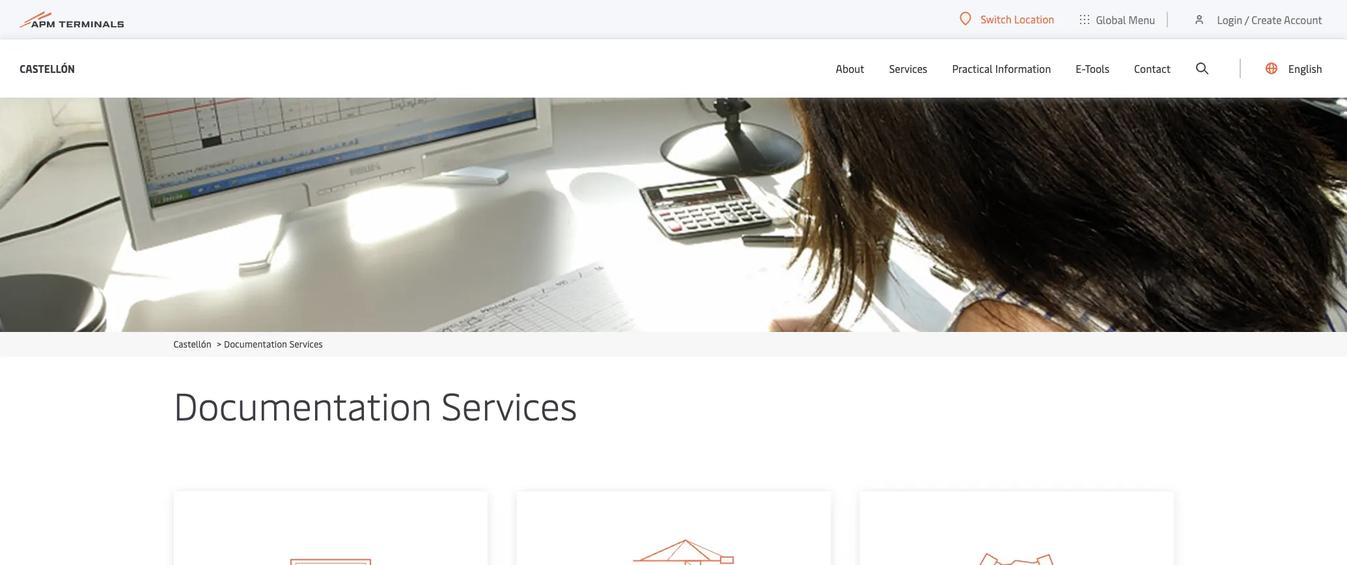 Task type: describe. For each thing, give the bounding box(es) containing it.
tools
[[1086, 61, 1110, 76]]

castellón for castellón > documentation services
[[174, 338, 211, 351]]

artboard 205 copy 27 image
[[897, 539, 1138, 566]]

0 vertical spatial documentation
[[224, 338, 287, 351]]

english
[[1289, 61, 1323, 76]]

login
[[1218, 12, 1243, 26]]

account
[[1285, 12, 1323, 26]]

menu
[[1129, 12, 1156, 26]]

1 horizontal spatial castellón link
[[174, 338, 211, 351]]

global menu
[[1097, 12, 1156, 26]]

contact button
[[1135, 39, 1171, 98]]

switch
[[981, 12, 1012, 26]]

services button
[[890, 39, 928, 98]]

english button
[[1267, 39, 1323, 98]]

global
[[1097, 12, 1127, 26]]

2 vertical spatial services
[[442, 379, 578, 431]]

login / create account
[[1218, 12, 1323, 26]]

no handling certificates image
[[0, 98, 1348, 332]]

about
[[836, 61, 865, 76]]

artboard 205 copy 26 link
[[174, 492, 488, 566]]



Task type: locate. For each thing, give the bounding box(es) containing it.
artboard 205 copy 23 image
[[553, 539, 795, 566]]

1 vertical spatial castellón
[[174, 338, 211, 351]]

1 horizontal spatial services
[[442, 379, 578, 431]]

about button
[[836, 39, 865, 98]]

documentation services
[[174, 379, 578, 431]]

castellón link
[[20, 60, 75, 77], [174, 338, 211, 351]]

0 horizontal spatial services
[[290, 338, 323, 351]]

practical information button
[[953, 39, 1052, 98]]

0 vertical spatial castellón link
[[20, 60, 75, 77]]

>
[[217, 338, 222, 351]]

/
[[1246, 12, 1250, 26]]

0 vertical spatial services
[[890, 61, 928, 76]]

e-
[[1076, 61, 1086, 76]]

0 vertical spatial castellón
[[20, 61, 75, 75]]

contact
[[1135, 61, 1171, 76]]

castellón > documentation services
[[174, 338, 323, 351]]

location
[[1015, 12, 1055, 26]]

0 horizontal spatial castellón link
[[20, 60, 75, 77]]

artboard 205 copy 27 link
[[860, 492, 1174, 566]]

0 horizontal spatial castellón
[[20, 61, 75, 75]]

artboard 205 copy 23 link
[[517, 492, 831, 566]]

castellón for castellón
[[20, 61, 75, 75]]

1 vertical spatial services
[[290, 338, 323, 351]]

e-tools button
[[1076, 39, 1110, 98]]

practical information
[[953, 61, 1052, 76]]

1 horizontal spatial castellón
[[174, 338, 211, 351]]

practical
[[953, 61, 993, 76]]

artboard 205 copy 26 image
[[210, 539, 451, 566]]

create
[[1252, 12, 1283, 26]]

1 vertical spatial castellón link
[[174, 338, 211, 351]]

2 horizontal spatial services
[[890, 61, 928, 76]]

1 vertical spatial documentation
[[174, 379, 432, 431]]

information
[[996, 61, 1052, 76]]

services
[[890, 61, 928, 76], [290, 338, 323, 351], [442, 379, 578, 431]]

login / create account link
[[1194, 0, 1323, 38]]

castellón
[[20, 61, 75, 75], [174, 338, 211, 351]]

switch location
[[981, 12, 1055, 26]]

e-tools
[[1076, 61, 1110, 76]]

switch location button
[[960, 12, 1055, 26]]

global menu button
[[1068, 0, 1169, 39]]

documentation
[[224, 338, 287, 351], [174, 379, 432, 431]]



Task type: vqa. For each thing, say whether or not it's contained in the screenshot.
Lean Academy ELEMENT
no



